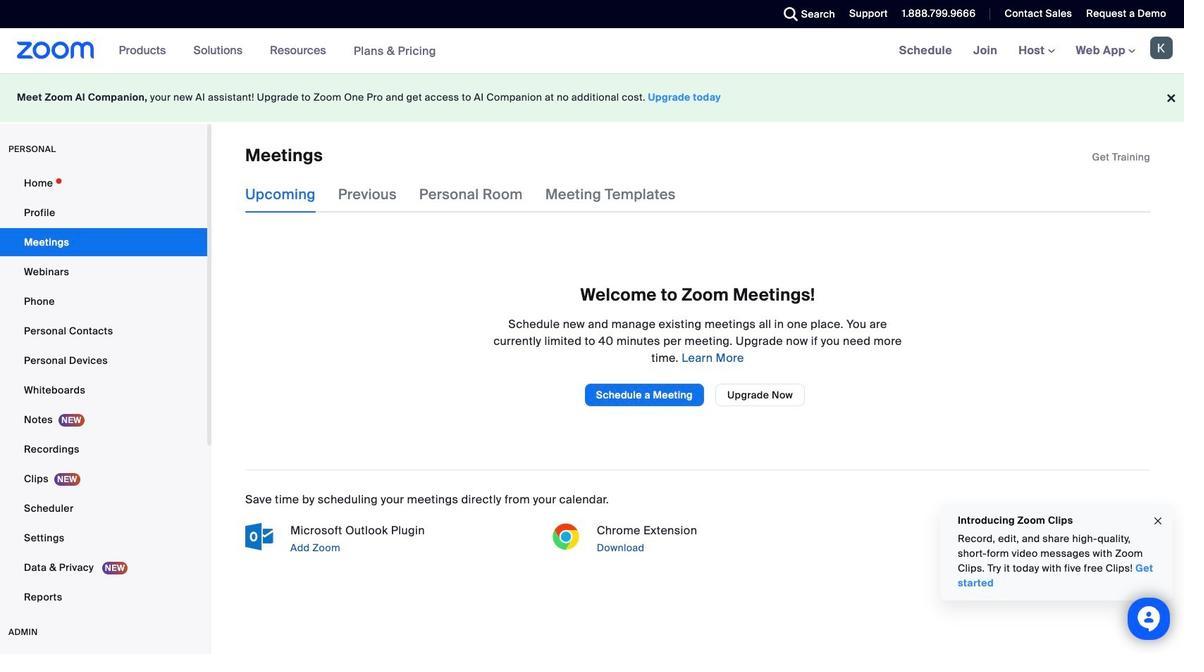 Task type: describe. For each thing, give the bounding box(es) containing it.
personal menu menu
[[0, 169, 207, 613]]

tabs of meeting tab list
[[245, 176, 698, 213]]

zoom logo image
[[17, 42, 94, 59]]

profile picture image
[[1150, 37, 1173, 59]]

close image
[[1152, 514, 1164, 530]]



Task type: vqa. For each thing, say whether or not it's contained in the screenshot.
application
yes



Task type: locate. For each thing, give the bounding box(es) containing it.
product information navigation
[[108, 28, 447, 74]]

application
[[1092, 150, 1150, 164]]

footer
[[0, 73, 1184, 122]]

banner
[[0, 28, 1184, 74]]

meetings navigation
[[889, 28, 1184, 74]]



